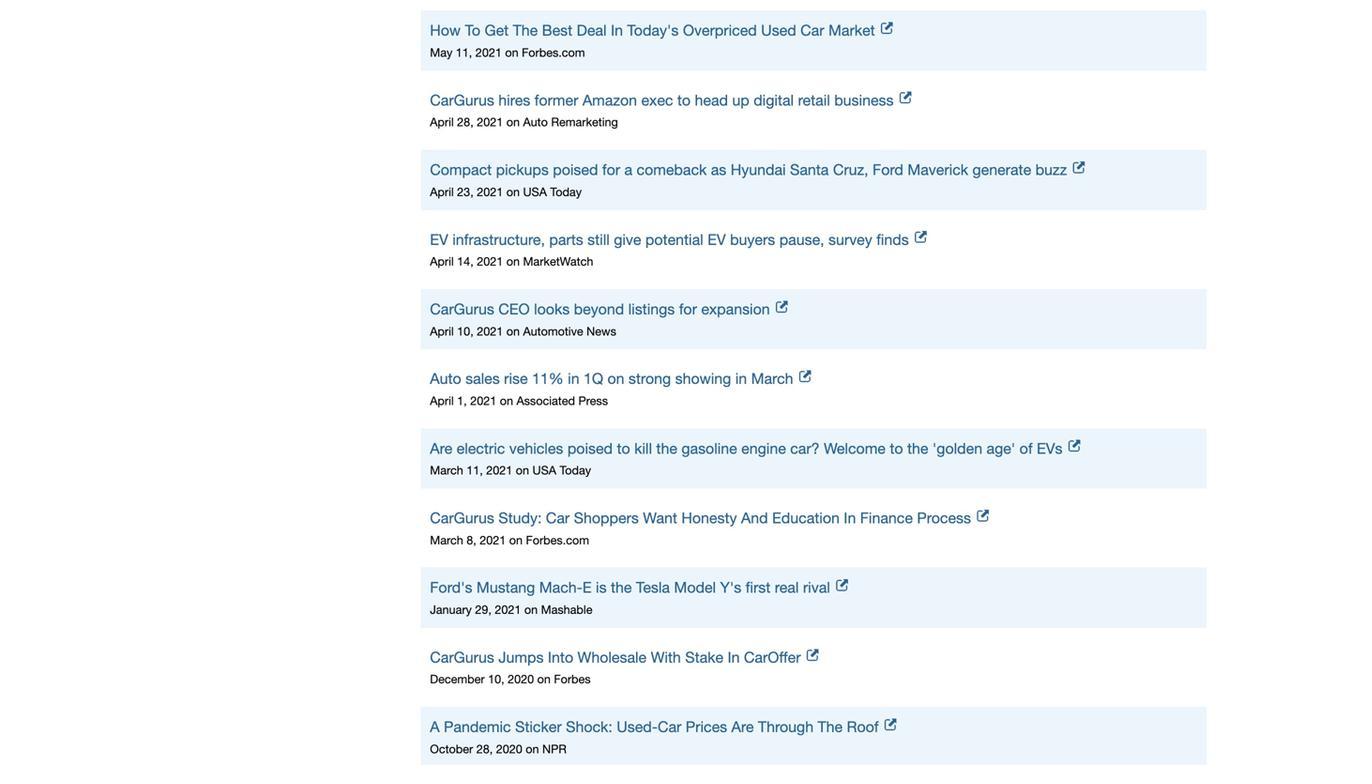 Task type: vqa. For each thing, say whether or not it's contained in the screenshot.


Task type: describe. For each thing, give the bounding box(es) containing it.
hyundai
[[731, 161, 786, 178]]

usa for poised
[[523, 185, 547, 198]]

today's
[[627, 22, 679, 39]]

amazon
[[583, 91, 637, 109]]

caroffer
[[744, 649, 801, 666]]

press
[[579, 394, 608, 407]]

real
[[775, 579, 799, 596]]

pause,
[[780, 231, 825, 248]]

april for ev infrastructure, parts still give potential ev buyers pause, survey finds
[[430, 254, 454, 268]]

a
[[625, 161, 633, 178]]

infrastructure,
[[453, 231, 545, 248]]

1 horizontal spatial the
[[657, 440, 678, 457]]

cargurus hires former amazon exec to head up digital retail business
[[430, 91, 894, 109]]

11%
[[532, 370, 564, 387]]

auto sales rise 11% in 1q on strong showing in march
[[430, 370, 794, 387]]

april for auto sales rise 11% in 1q on strong showing in march
[[430, 394, 454, 407]]

are electric vehicles poised to kill the gasoline engine car? welcome to the 'golden age' of evs
[[430, 440, 1063, 457]]

honesty
[[682, 509, 737, 527]]

0 vertical spatial for
[[603, 161, 621, 178]]

december
[[430, 672, 485, 686]]

generate
[[973, 161, 1032, 178]]

0 vertical spatial auto
[[523, 115, 548, 129]]

1 horizontal spatial to
[[678, 91, 691, 109]]

on for looks
[[507, 324, 520, 338]]

maverick
[[908, 161, 969, 178]]

beyond
[[574, 300, 624, 318]]

ford's
[[430, 579, 473, 596]]

with
[[651, 649, 681, 666]]

ev infrastructure, parts still give potential ev buyers pause, survey finds
[[430, 231, 909, 248]]

to
[[465, 22, 481, 39]]

former
[[535, 91, 579, 109]]

april for cargurus hires former amazon exec to head up digital retail business
[[430, 115, 454, 129]]

0 horizontal spatial to
[[617, 440, 631, 457]]

10, for ceo
[[457, 324, 474, 338]]

2021 for pickups
[[477, 185, 503, 198]]

roof
[[847, 718, 879, 736]]

2021 for hires
[[477, 115, 503, 129]]

mustang
[[477, 579, 535, 596]]

santa
[[790, 161, 829, 178]]

ceo
[[499, 300, 530, 318]]

expansion
[[702, 300, 770, 318]]

listings
[[629, 300, 675, 318]]

of
[[1020, 440, 1033, 457]]

buzz
[[1036, 161, 1068, 178]]

april 1, 2021 on associated press
[[430, 394, 608, 407]]

ford's mustang mach-e is the tesla model y's first real rival
[[430, 579, 831, 596]]

january 29, 2021 on mashable
[[430, 603, 593, 616]]

cruz,
[[833, 161, 869, 178]]

usa for vehicles
[[533, 463, 557, 477]]

welcome
[[824, 440, 886, 457]]

1 vertical spatial poised
[[568, 440, 613, 457]]

the inside the how to get the best deal in today's overpriced used car market link
[[513, 22, 538, 39]]

rise
[[504, 370, 528, 387]]

rival
[[803, 579, 831, 596]]

mach-
[[540, 579, 583, 596]]

through
[[758, 718, 814, 736]]

study:
[[499, 509, 542, 527]]

11, for to
[[456, 46, 473, 59]]

used-
[[617, 718, 658, 736]]

2021 for infrastructure,
[[477, 254, 503, 268]]

a
[[430, 718, 440, 736]]

2020 for pandemic
[[496, 742, 523, 756]]

0 vertical spatial car
[[801, 22, 825, 39]]

2 horizontal spatial the
[[908, 440, 929, 457]]

as
[[711, 161, 727, 178]]

on for poised
[[507, 185, 520, 198]]

showing
[[676, 370, 732, 387]]

is
[[596, 579, 607, 596]]

forbes.com for the
[[522, 46, 585, 59]]

on for into
[[538, 672, 551, 686]]

prices
[[686, 718, 728, 736]]

e
[[583, 579, 592, 596]]

automotive
[[523, 324, 584, 338]]

cargurus study: car shoppers want honesty and education in finance process
[[430, 509, 972, 527]]

april 14, 2021 on marketwatch
[[430, 254, 594, 268]]

ford
[[873, 161, 904, 178]]

1,
[[457, 394, 467, 407]]

in for caroffer
[[728, 649, 740, 666]]

market
[[829, 22, 876, 39]]

may
[[430, 46, 453, 59]]

y's
[[721, 579, 742, 596]]

cargurus ceo looks beyond listings for expansion
[[430, 300, 770, 318]]

sticker
[[515, 718, 562, 736]]

cargurus ceo looks beyond listings for expansion link
[[430, 298, 1198, 320]]

on right 1q
[[608, 370, 625, 387]]

ev infrastructure, parts still give potential ev buyers pause, survey finds link
[[430, 229, 1198, 250]]

compact
[[430, 161, 492, 178]]

exec
[[642, 91, 674, 109]]

head
[[695, 91, 729, 109]]

how to get the best deal in today's overpriced used car market link
[[430, 20, 1198, 41]]

october
[[430, 742, 473, 756]]

cargurus for cargurus ceo looks beyond listings for expansion
[[430, 300, 495, 318]]

april 23, 2021 on usa today
[[430, 185, 582, 198]]

want
[[643, 509, 678, 527]]

on for get
[[505, 46, 519, 59]]

strong
[[629, 370, 671, 387]]

2021 for electric
[[487, 463, 513, 477]]

hires
[[499, 91, 531, 109]]

a pandemic sticker shock: used-car prices are through the roof
[[430, 718, 879, 736]]



Task type: locate. For each thing, give the bounding box(es) containing it.
on for rise
[[500, 394, 513, 407]]

1 vertical spatial 10,
[[488, 672, 505, 686]]

2021 down electric
[[487, 463, 513, 477]]

a pandemic sticker shock: used-car prices are through the roof link
[[430, 716, 1198, 738]]

on down get
[[505, 46, 519, 59]]

10, up the sales on the left of page
[[457, 324, 474, 338]]

29,
[[475, 603, 492, 616]]

may 11, 2021 on forbes.com
[[430, 46, 585, 59]]

11, right the may
[[456, 46, 473, 59]]

electric
[[457, 440, 505, 457]]

1 vertical spatial in
[[844, 509, 856, 527]]

in right stake
[[728, 649, 740, 666]]

on for vehicles
[[516, 463, 530, 477]]

on for mach-
[[525, 603, 538, 616]]

on down hires in the left of the page
[[507, 115, 520, 129]]

auto down former
[[523, 115, 548, 129]]

model
[[674, 579, 716, 596]]

how
[[430, 22, 461, 39]]

0 vertical spatial poised
[[553, 161, 598, 178]]

28, up compact in the left of the page
[[457, 115, 474, 129]]

engine
[[742, 440, 787, 457]]

retail
[[798, 91, 831, 109]]

ev
[[430, 231, 449, 248], [708, 231, 726, 248]]

1 horizontal spatial in
[[728, 649, 740, 666]]

on down the infrastructure,
[[507, 254, 520, 268]]

in left the finance
[[844, 509, 856, 527]]

april for compact pickups poised for a comeback as hyundai santa cruz, ford maverick generate buzz
[[430, 185, 454, 198]]

cargurus down 14,
[[430, 300, 495, 318]]

march down electric
[[430, 463, 464, 477]]

ev left the infrastructure,
[[430, 231, 449, 248]]

cargurus for cargurus study: car shoppers want honesty and education in finance process
[[430, 509, 495, 527]]

1 cargurus from the top
[[430, 91, 495, 109]]

in left 1q
[[568, 370, 580, 387]]

1 vertical spatial are
[[732, 718, 754, 736]]

0 vertical spatial are
[[430, 440, 453, 457]]

2 in from the left
[[736, 370, 747, 387]]

are inside "a pandemic sticker shock: used-car prices are through the roof" link
[[732, 718, 754, 736]]

poised down the remarketing
[[553, 161, 598, 178]]

forbes.com
[[522, 46, 585, 59], [526, 533, 590, 547]]

4 cargurus from the top
[[430, 649, 495, 666]]

buyers
[[730, 231, 776, 248]]

cargurus jumps into wholesale with stake in caroffer
[[430, 649, 801, 666]]

digital
[[754, 91, 794, 109]]

into
[[548, 649, 574, 666]]

how to get the best deal in today's overpriced used car market
[[430, 22, 876, 39]]

cargurus for cargurus jumps into wholesale with stake in caroffer
[[430, 649, 495, 666]]

march left 8,
[[430, 533, 464, 547]]

2 ev from the left
[[708, 231, 726, 248]]

auto up 1,
[[430, 370, 462, 387]]

2020 down sticker
[[496, 742, 523, 756]]

looks
[[534, 300, 570, 318]]

cargurus up december
[[430, 649, 495, 666]]

january
[[430, 603, 472, 616]]

jumps
[[499, 649, 544, 666]]

0 vertical spatial 28,
[[457, 115, 474, 129]]

today down vehicles at the bottom left of page
[[560, 463, 592, 477]]

on down pickups
[[507, 185, 520, 198]]

28, down pandemic
[[477, 742, 493, 756]]

car
[[801, 22, 825, 39], [546, 509, 570, 527], [658, 718, 682, 736]]

0 horizontal spatial the
[[611, 579, 632, 596]]

wholesale
[[578, 649, 647, 666]]

1q
[[584, 370, 604, 387]]

in for today's
[[611, 22, 623, 39]]

on down the ceo
[[507, 324, 520, 338]]

2 vertical spatial car
[[658, 718, 682, 736]]

the
[[513, 22, 538, 39], [818, 718, 843, 736]]

forbes.com down study:
[[526, 533, 590, 547]]

usa down vehicles at the bottom left of page
[[533, 463, 557, 477]]

0 vertical spatial in
[[611, 22, 623, 39]]

0 vertical spatial the
[[513, 22, 538, 39]]

2021 for ceo
[[477, 324, 503, 338]]

1 vertical spatial 11,
[[467, 463, 483, 477]]

1 vertical spatial 28,
[[477, 742, 493, 756]]

1 horizontal spatial 10,
[[488, 672, 505, 686]]

0 horizontal spatial the
[[513, 22, 538, 39]]

used
[[762, 22, 797, 39]]

1 horizontal spatial 28,
[[477, 742, 493, 756]]

2 horizontal spatial in
[[844, 509, 856, 527]]

1 horizontal spatial the
[[818, 718, 843, 736]]

1 horizontal spatial ev
[[708, 231, 726, 248]]

april for cargurus ceo looks beyond listings for expansion
[[430, 324, 454, 338]]

2021 down the ceo
[[477, 324, 503, 338]]

sales
[[466, 370, 500, 387]]

first
[[746, 579, 771, 596]]

2021 for study:
[[480, 533, 506, 547]]

1 ev from the left
[[430, 231, 449, 248]]

ford's mustang mach-e is the tesla model y's first real rival link
[[430, 577, 1198, 599]]

2 vertical spatial in
[[728, 649, 740, 666]]

cargurus jumps into wholesale with stake in caroffer link
[[430, 647, 1198, 668]]

on left the npr
[[526, 742, 539, 756]]

cargurus up 8,
[[430, 509, 495, 527]]

3 april from the top
[[430, 254, 454, 268]]

stake
[[686, 649, 724, 666]]

the inside "a pandemic sticker shock: used-car prices are through the roof" link
[[818, 718, 843, 736]]

evs
[[1037, 440, 1063, 457]]

10,
[[457, 324, 474, 338], [488, 672, 505, 686]]

comeback
[[637, 161, 707, 178]]

october 28, 2020 on npr
[[430, 742, 567, 756]]

5 april from the top
[[430, 394, 454, 407]]

auto
[[523, 115, 548, 129], [430, 370, 462, 387]]

11, down electric
[[467, 463, 483, 477]]

ev left buyers
[[708, 231, 726, 248]]

0 vertical spatial 2020
[[508, 672, 534, 686]]

the left 'golden
[[908, 440, 929, 457]]

finds
[[877, 231, 909, 248]]

1 horizontal spatial auto
[[523, 115, 548, 129]]

1 horizontal spatial are
[[732, 718, 754, 736]]

december 10, 2020 on forbes
[[430, 672, 591, 686]]

1 april from the top
[[430, 115, 454, 129]]

education
[[773, 509, 840, 527]]

1 vertical spatial today
[[560, 463, 592, 477]]

are inside are electric vehicles poised to kill the gasoline engine car? welcome to the 'golden age' of evs link
[[430, 440, 453, 457]]

28, for hires
[[457, 115, 474, 129]]

associated
[[517, 394, 575, 407]]

0 horizontal spatial in
[[568, 370, 580, 387]]

0 horizontal spatial car
[[546, 509, 570, 527]]

march right showing
[[752, 370, 794, 387]]

shock:
[[566, 718, 613, 736]]

mashable
[[541, 603, 593, 616]]

0 horizontal spatial 28,
[[457, 115, 474, 129]]

0 horizontal spatial in
[[611, 22, 623, 39]]

23,
[[457, 185, 474, 198]]

usa down pickups
[[523, 185, 547, 198]]

march
[[752, 370, 794, 387], [430, 463, 464, 477], [430, 533, 464, 547]]

on for car
[[510, 533, 523, 547]]

1 vertical spatial car
[[546, 509, 570, 527]]

1 horizontal spatial for
[[679, 300, 697, 318]]

2020 for jumps
[[508, 672, 534, 686]]

2 horizontal spatial to
[[890, 440, 904, 457]]

car right study:
[[546, 509, 570, 527]]

3 cargurus from the top
[[430, 509, 495, 527]]

car?
[[791, 440, 820, 457]]

the left roof
[[818, 718, 843, 736]]

the up may 11, 2021 on forbes.com on the left top of the page
[[513, 22, 538, 39]]

4 april from the top
[[430, 324, 454, 338]]

for
[[603, 161, 621, 178], [679, 300, 697, 318]]

1 horizontal spatial car
[[658, 718, 682, 736]]

to right welcome
[[890, 440, 904, 457]]

on for former
[[507, 115, 520, 129]]

2021 down hires in the left of the page
[[477, 115, 503, 129]]

0 vertical spatial 11,
[[456, 46, 473, 59]]

2020 down 'jumps'
[[508, 672, 534, 686]]

for right listings at left top
[[679, 300, 697, 318]]

on down rise
[[500, 394, 513, 407]]

2021 down get
[[476, 46, 502, 59]]

2 horizontal spatial car
[[801, 22, 825, 39]]

april 10, 2021 on automotive news
[[430, 324, 617, 338]]

2021 for to
[[476, 46, 502, 59]]

march for shoppers
[[430, 533, 464, 547]]

1 vertical spatial march
[[430, 463, 464, 477]]

0 horizontal spatial are
[[430, 440, 453, 457]]

1 vertical spatial the
[[818, 718, 843, 736]]

1 vertical spatial 2020
[[496, 742, 523, 756]]

process
[[918, 509, 972, 527]]

for left a
[[603, 161, 621, 178]]

on for parts
[[507, 254, 520, 268]]

0 vertical spatial today
[[551, 185, 582, 198]]

on for sticker
[[526, 742, 539, 756]]

2020
[[508, 672, 534, 686], [496, 742, 523, 756]]

are
[[430, 440, 453, 457], [732, 718, 754, 736]]

2 vertical spatial march
[[430, 533, 464, 547]]

14,
[[457, 254, 474, 268]]

1 vertical spatial forbes.com
[[526, 533, 590, 547]]

remarketing
[[551, 115, 618, 129]]

2021 right the 23, in the left top of the page
[[477, 185, 503, 198]]

still
[[588, 231, 610, 248]]

2021 for mustang
[[495, 603, 521, 616]]

the right is
[[611, 579, 632, 596]]

0 horizontal spatial ev
[[430, 231, 449, 248]]

2 april from the top
[[430, 185, 454, 198]]

0 vertical spatial 10,
[[457, 324, 474, 338]]

1 vertical spatial auto
[[430, 370, 462, 387]]

11, for electric
[[467, 463, 483, 477]]

on down mustang
[[525, 603, 538, 616]]

on down vehicles at the bottom left of page
[[516, 463, 530, 477]]

2021 for sales
[[471, 394, 497, 407]]

in right showing
[[736, 370, 747, 387]]

10, down 'jumps'
[[488, 672, 505, 686]]

car right used
[[801, 22, 825, 39]]

on down study:
[[510, 533, 523, 547]]

are electric vehicles poised to kill the gasoline engine car? welcome to the 'golden age' of evs link
[[430, 438, 1198, 459]]

age'
[[987, 440, 1016, 457]]

are right the prices at the bottom
[[732, 718, 754, 736]]

in right deal
[[611, 22, 623, 39]]

auto sales rise 11% in 1q on strong showing in march link
[[430, 368, 1198, 390]]

kill
[[635, 440, 652, 457]]

up
[[733, 91, 750, 109]]

to left kill
[[617, 440, 631, 457]]

the
[[657, 440, 678, 457], [908, 440, 929, 457], [611, 579, 632, 596]]

march for poised
[[430, 463, 464, 477]]

2021 right 1,
[[471, 394, 497, 407]]

0 vertical spatial forbes.com
[[522, 46, 585, 59]]

usa
[[523, 185, 547, 198], [533, 463, 557, 477]]

10, for jumps
[[488, 672, 505, 686]]

are left electric
[[430, 440, 453, 457]]

1 vertical spatial for
[[679, 300, 697, 318]]

0 horizontal spatial for
[[603, 161, 621, 178]]

1 vertical spatial usa
[[533, 463, 557, 477]]

0 vertical spatial usa
[[523, 185, 547, 198]]

on
[[505, 46, 519, 59], [507, 115, 520, 129], [507, 185, 520, 198], [507, 254, 520, 268], [507, 324, 520, 338], [608, 370, 625, 387], [500, 394, 513, 407], [516, 463, 530, 477], [510, 533, 523, 547], [525, 603, 538, 616], [538, 672, 551, 686], [526, 742, 539, 756]]

give
[[614, 231, 642, 248]]

april 28, 2021 on auto remarketing
[[430, 115, 618, 129]]

pandemic
[[444, 718, 511, 736]]

business
[[835, 91, 894, 109]]

0 horizontal spatial auto
[[430, 370, 462, 387]]

compact pickups poised for a comeback as hyundai santa cruz, ford maverick generate buzz
[[430, 161, 1068, 178]]

2021 right 8,
[[480, 533, 506, 547]]

deal
[[577, 22, 607, 39]]

2021 down the infrastructure,
[[477, 254, 503, 268]]

2 cargurus from the top
[[430, 300, 495, 318]]

forbes.com down best
[[522, 46, 585, 59]]

28, for pandemic
[[477, 742, 493, 756]]

car left the prices at the bottom
[[658, 718, 682, 736]]

1 horizontal spatial in
[[736, 370, 747, 387]]

march 8, 2021 on forbes.com
[[430, 533, 590, 547]]

shoppers
[[574, 509, 639, 527]]

the right kill
[[657, 440, 678, 457]]

today for vehicles
[[560, 463, 592, 477]]

11,
[[456, 46, 473, 59], [467, 463, 483, 477]]

on down into
[[538, 672, 551, 686]]

cargurus down the may
[[430, 91, 495, 109]]

0 horizontal spatial 10,
[[457, 324, 474, 338]]

cargurus for cargurus hires former amazon exec to head up digital retail business
[[430, 91, 495, 109]]

poised down the press
[[568, 440, 613, 457]]

today for poised
[[551, 185, 582, 198]]

to right "exec"
[[678, 91, 691, 109]]

2021
[[476, 46, 502, 59], [477, 115, 503, 129], [477, 185, 503, 198], [477, 254, 503, 268], [477, 324, 503, 338], [471, 394, 497, 407], [487, 463, 513, 477], [480, 533, 506, 547], [495, 603, 521, 616]]

forbes.com for shoppers
[[526, 533, 590, 547]]

today up the parts
[[551, 185, 582, 198]]

march 11, 2021 on usa today
[[430, 463, 592, 477]]

news
[[587, 324, 617, 338]]

1 in from the left
[[568, 370, 580, 387]]

0 vertical spatial march
[[752, 370, 794, 387]]

2021 down mustang
[[495, 603, 521, 616]]

28,
[[457, 115, 474, 129], [477, 742, 493, 756]]

potential
[[646, 231, 704, 248]]



